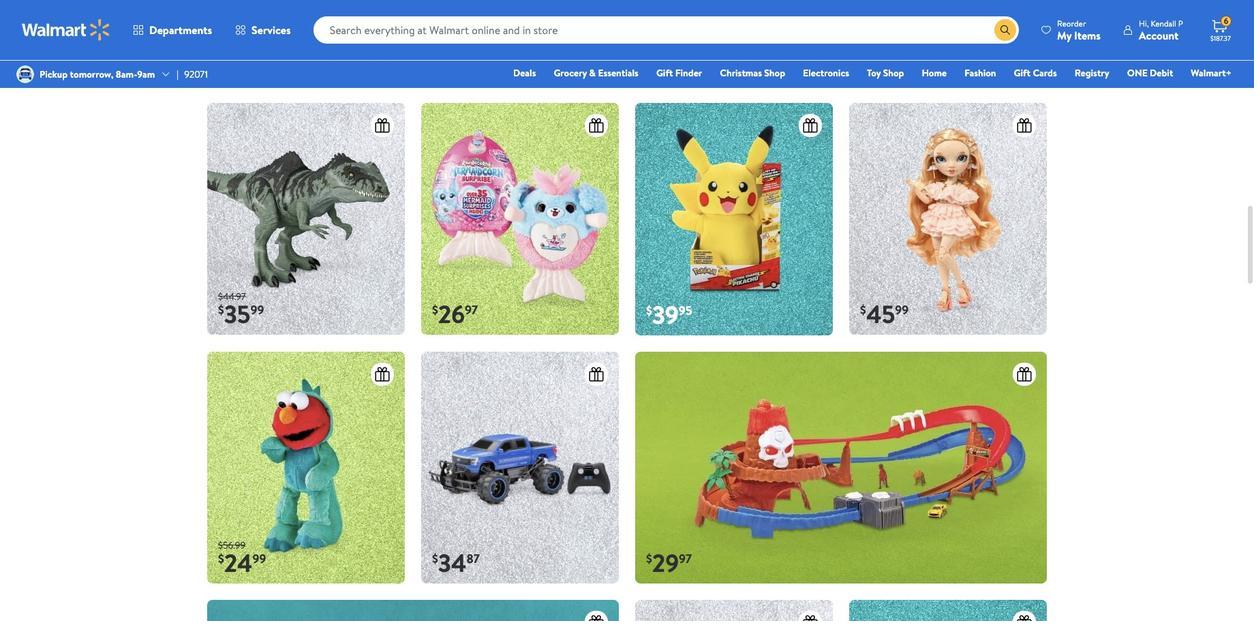 Task type: describe. For each thing, give the bounding box(es) containing it.
grocery & essentials link
[[548, 65, 645, 80]]

0 horizontal spatial 29
[[653, 546, 679, 580]]

&
[[590, 66, 596, 80]]

my
[[1058, 28, 1072, 43]]

finder
[[676, 66, 703, 80]]

2 39 from the top
[[653, 298, 679, 332]]

87
[[467, 550, 480, 568]]

p
[[1179, 17, 1184, 29]]

97 for 'rainbocorns mermaidcorn surprise plush toy by zuru' image at left
[[465, 302, 478, 319]]

$47.99 $ 39 49
[[646, 41, 693, 83]]

$ 26 97
[[432, 297, 478, 332]]

cards
[[1033, 66, 1057, 80]]

pokemon 10" plush electric charge pikachu image
[[636, 103, 833, 336]]

97 for adventure force skull mountain volcano motorized die-cast vehicle track set, multicolor track set; children ages 3+ image
[[679, 550, 692, 568]]

$47.99
[[646, 41, 673, 55]]

|
[[177, 67, 179, 81]]

$ inside "$ 39 95"
[[646, 302, 653, 319]]

gift cards link
[[1008, 65, 1064, 80]]

$ inside $ 26 97
[[432, 302, 438, 319]]

one debit link
[[1122, 65, 1180, 80]]

8am-
[[116, 67, 137, 81]]

walmart+
[[1192, 66, 1232, 80]]

toy shop link
[[861, 65, 911, 80]]

$ inside "$56.99 $ 24 99"
[[218, 550, 224, 568]]

new bright (1:14) ford lightning battery radio control truck, blue, 61474u-6b image
[[421, 352, 619, 584]]

$44.97
[[218, 290, 246, 303]]

$ inside $49.15 $ 27 19
[[218, 53, 224, 70]]

$44.97 $ 35 99
[[218, 290, 264, 332]]

shop for toy shop
[[884, 66, 905, 80]]

reorder
[[1058, 17, 1087, 29]]

$187.37
[[1211, 33, 1231, 43]]

services
[[252, 23, 291, 38]]

pickup
[[40, 67, 68, 81]]

$ 34 87
[[432, 546, 480, 580]]

99 inside $ 45 99
[[896, 302, 909, 319]]

24
[[224, 546, 253, 580]]

deals link
[[507, 65, 542, 80]]

$49.15
[[218, 41, 243, 55]]

| 92071
[[177, 67, 208, 81]]

95
[[679, 302, 692, 319]]

6 $187.37
[[1211, 15, 1231, 43]]

35
[[224, 297, 251, 332]]

0 vertical spatial $ 29 97
[[861, 49, 906, 83]]

99 for 26
[[251, 302, 264, 319]]

toy shop
[[867, 66, 905, 80]]

$56.99 $ 24 99
[[218, 539, 266, 580]]

Walmart Site-Wide search field
[[313, 16, 1019, 44]]

19
[[250, 53, 261, 70]]

1 horizontal spatial 29
[[867, 49, 893, 83]]

shop for christmas shop
[[765, 66, 786, 80]]



Task type: locate. For each thing, give the bounding box(es) containing it.
34
[[438, 546, 467, 580]]

pickup tomorrow, 8am-9am
[[40, 67, 155, 81]]

0 horizontal spatial 97
[[465, 302, 478, 319]]

one debit
[[1128, 66, 1174, 80]]

shop right the christmas
[[765, 66, 786, 80]]

gift
[[657, 66, 673, 80], [1014, 66, 1031, 80]]

39 inside $47.99 $ 39 49
[[653, 49, 679, 83]]

Search search field
[[313, 16, 1019, 44]]

gift for gift finder
[[657, 66, 673, 80]]

2 gift from the left
[[1014, 66, 1031, 80]]

49
[[679, 53, 693, 70]]

$ inside $47.99 $ 39 49
[[646, 53, 653, 70]]

gift left 49
[[657, 66, 673, 80]]

$ inside $ 34 87
[[432, 550, 438, 568]]

6
[[1224, 15, 1229, 27]]

shop
[[765, 66, 786, 80], [884, 66, 905, 80]]

deals
[[513, 66, 536, 80]]

christmas shop
[[720, 66, 786, 80]]

1 vertical spatial 39
[[653, 298, 679, 332]]

walmart image
[[22, 19, 110, 41]]

0 horizontal spatial shop
[[765, 66, 786, 80]]

walmart+ link
[[1185, 65, 1238, 80]]

99 for 34
[[253, 550, 266, 568]]

rainbocorns mermaidcorn surprise plush toy by zuru image
[[421, 103, 619, 335]]

$ 45 99
[[861, 297, 909, 332]]

tomorrow,
[[70, 67, 114, 81]]

services button
[[224, 14, 303, 46]]

hi, kendall p account
[[1139, 17, 1184, 43]]

1 horizontal spatial $ 29 97
[[861, 49, 906, 83]]

account
[[1139, 28, 1179, 43]]

departments button
[[121, 14, 224, 46]]

grocery
[[554, 66, 587, 80]]

92071
[[184, 67, 208, 81]]

$
[[218, 53, 224, 70], [646, 53, 653, 70], [861, 53, 867, 70], [218, 302, 224, 319], [432, 302, 438, 319], [861, 302, 867, 319], [646, 302, 653, 319], [218, 550, 224, 568], [432, 550, 438, 568], [646, 550, 653, 568]]

1 39 from the top
[[653, 49, 679, 83]]

1 vertical spatial 97
[[465, 302, 478, 319]]

grocery & essentials
[[554, 66, 639, 80]]

1 vertical spatial $ 29 97
[[646, 546, 692, 580]]

1 horizontal spatial shop
[[884, 66, 905, 80]]

gift for gift cards
[[1014, 66, 1031, 80]]

2 vertical spatial 97
[[679, 550, 692, 568]]

1 horizontal spatial gift
[[1014, 66, 1031, 80]]

hi,
[[1139, 17, 1149, 29]]

29
[[867, 49, 893, 83], [653, 546, 679, 580]]

items
[[1075, 28, 1101, 43]]

1 horizontal spatial 97
[[679, 550, 692, 568]]

$ inside $44.97 $ 35 99
[[218, 302, 224, 319]]

2 shop from the left
[[884, 66, 905, 80]]

shop inside christmas shop link
[[765, 66, 786, 80]]

rainbow high victoria - light pink fashion doll, freckles from head to toe. fashionable outfit & 10+ colorful play accessories. kids gift 4-12 years and collectors image
[[850, 103, 1047, 335]]

reorder my items
[[1058, 17, 1101, 43]]

$ inside $ 45 99
[[861, 302, 867, 319]]

fashion
[[965, 66, 997, 80]]

registry
[[1075, 66, 1110, 80]]

97
[[893, 53, 906, 70], [465, 302, 478, 319], [679, 550, 692, 568]]

adventure force skull mountain volcano motorized die-cast vehicle track set, multicolor track set; children ages 3+ image
[[636, 352, 1047, 584]]

1 gift from the left
[[657, 66, 673, 80]]

electronics link
[[797, 65, 856, 80]]

0 vertical spatial 29
[[867, 49, 893, 83]]

toy
[[867, 66, 881, 80]]

0 vertical spatial 39
[[653, 49, 679, 83]]

jurassic world dominion dinosaur figure strike n roar giganotosaurus image
[[207, 103, 405, 335]]

 image
[[16, 65, 34, 83]]

$ 39 95
[[646, 298, 692, 332]]

27
[[224, 49, 250, 83]]

debit
[[1150, 66, 1174, 80]]

sesame street dino stomp elmo 13-inch plush stuffed animal sings and dances, kids toys for ages 18 month image
[[207, 352, 405, 584]]

1 shop from the left
[[765, 66, 786, 80]]

electronics
[[803, 66, 850, 80]]

kendall
[[1151, 17, 1177, 29]]

home link
[[916, 65, 953, 80]]

one
[[1128, 66, 1148, 80]]

shop right toy
[[884, 66, 905, 80]]

departments
[[149, 23, 212, 38]]

essentials
[[598, 66, 639, 80]]

9am
[[137, 67, 155, 81]]

gift left 'cards'
[[1014, 66, 1031, 80]]

$ 29 97
[[861, 49, 906, 83], [646, 546, 692, 580]]

home
[[922, 66, 947, 80]]

0 horizontal spatial $ 29 97
[[646, 546, 692, 580]]

christmas shop link
[[714, 65, 792, 80]]

26
[[438, 297, 465, 332]]

search icon image
[[1000, 25, 1011, 35]]

gift cards
[[1014, 66, 1057, 80]]

1 vertical spatial 29
[[653, 546, 679, 580]]

fashion link
[[959, 65, 1003, 80]]

0 vertical spatial 97
[[893, 53, 906, 70]]

shop inside toy shop link
[[884, 66, 905, 80]]

2 horizontal spatial 97
[[893, 53, 906, 70]]

99 inside "$56.99 $ 24 99"
[[253, 550, 266, 568]]

gift finder link
[[650, 65, 709, 80]]

99
[[251, 302, 264, 319], [896, 302, 909, 319], [253, 550, 266, 568]]

gift finder
[[657, 66, 703, 80]]

97 inside $ 26 97
[[465, 302, 478, 319]]

0 horizontal spatial gift
[[657, 66, 673, 80]]

45
[[867, 297, 896, 332]]

registry link
[[1069, 65, 1116, 80]]

$49.15 $ 27 19
[[218, 41, 261, 83]]

39
[[653, 49, 679, 83], [653, 298, 679, 332]]

$56.99
[[218, 539, 246, 552]]

99 inside $44.97 $ 35 99
[[251, 302, 264, 319]]

christmas
[[720, 66, 762, 80]]



Task type: vqa. For each thing, say whether or not it's contained in the screenshot.
Tech link
no



